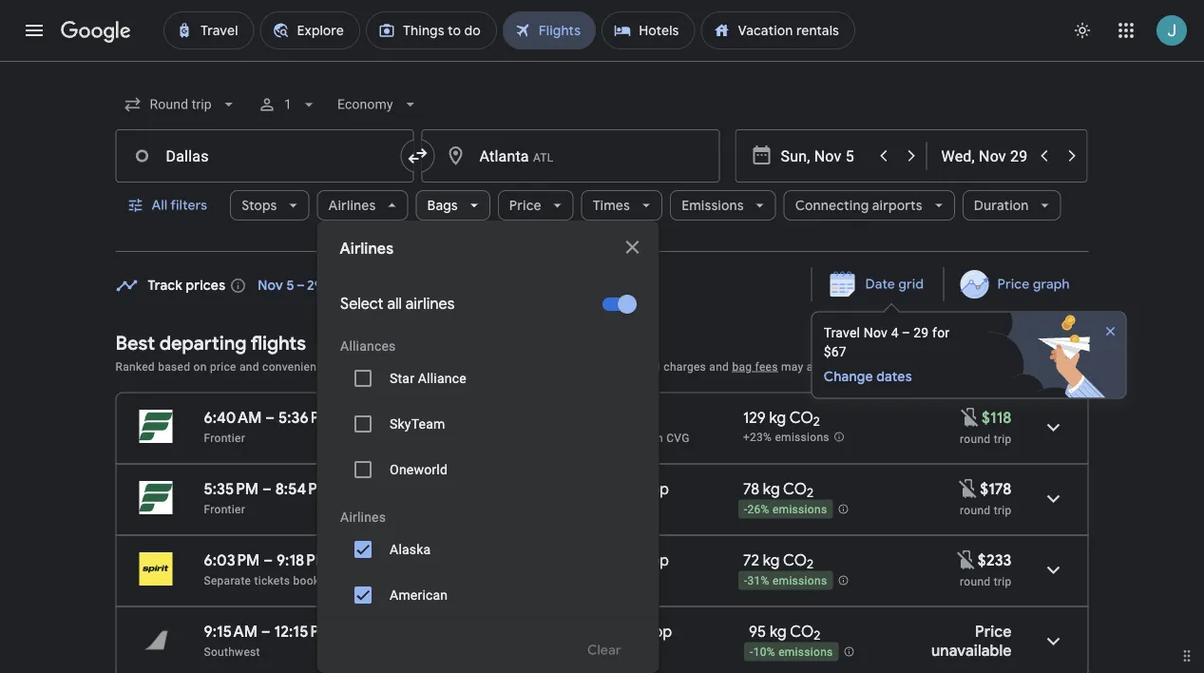 Task type: locate. For each thing, give the bounding box(es) containing it.
airlines
[[329, 197, 376, 214], [340, 239, 394, 259], [340, 509, 386, 525]]

$178
[[980, 479, 1012, 499]]

1 trip from the top
[[994, 432, 1012, 445]]

- down the 72
[[744, 574, 748, 588]]

178 US dollars text field
[[980, 479, 1012, 499]]

emissions down 95 kg co 2 at right
[[779, 646, 833, 659]]

1 button
[[250, 82, 326, 127]]

separate tickets booked together. this trip includes tickets from multiple airlines. missed connections may be protected by kiwi.com.. element
[[204, 574, 380, 587]]

change
[[824, 368, 873, 385]]

–
[[265, 408, 275, 427], [262, 479, 272, 499], [263, 550, 273, 570], [261, 622, 271, 641]]

1 horizontal spatial and
[[709, 360, 729, 373]]

2 vertical spatial round trip
[[960, 575, 1012, 588]]

2 round trip from the top
[[960, 503, 1012, 517]]

kg right the 72
[[763, 550, 780, 570]]

0 horizontal spatial and
[[240, 360, 259, 373]]

– left 5:36 pm text box
[[265, 408, 275, 427]]

None text field
[[115, 129, 414, 183], [422, 129, 720, 183], [115, 129, 414, 183], [422, 129, 720, 183]]

0 vertical spatial -
[[744, 503, 748, 516]]

2 inside 78 kg co 2
[[807, 485, 814, 501]]

select
[[340, 294, 383, 314]]

0 horizontal spatial for
[[555, 360, 570, 373]]

None search field
[[115, 82, 1089, 673]]

1 vertical spatial trip
[[994, 503, 1012, 517]]

1 vertical spatial round
[[960, 503, 991, 517]]

stops
[[242, 197, 277, 214]]

co for 78
[[783, 479, 807, 499]]

Arrival time: 5:36 PM. text field
[[279, 408, 333, 427]]

nov right travel
[[864, 325, 888, 341]]

0 vertical spatial for
[[933, 325, 950, 341]]

+23%
[[743, 431, 772, 444]]

2 fees from the left
[[755, 360, 778, 373]]

all filters
[[152, 197, 207, 214]]

0 vertical spatial price
[[509, 197, 542, 214]]

emissions down 78 kg co 2
[[773, 503, 827, 516]]

Departure time: 6:03 PM. text field
[[204, 550, 260, 570]]

this price for this flight doesn't include overhead bin access. if you need a carry-on bag, use the bags filter to update prices. image up price unavailable
[[955, 548, 978, 571]]

0 vertical spatial this price for this flight doesn't include overhead bin access. if you need a carry-on bag, use the bags filter to update prices. image
[[957, 477, 980, 500]]

kg for 95
[[770, 622, 787, 641]]

kg inside 72 kg co 2
[[763, 550, 780, 570]]

1 vertical spatial frontier
[[204, 502, 245, 516]]

connecting airports button
[[784, 183, 955, 228]]

nonstop flight. element
[[610, 479, 669, 501], [610, 550, 669, 573], [613, 622, 672, 644]]

1 vertical spatial for
[[555, 360, 570, 373]]

track
[[148, 277, 183, 294]]

None field
[[115, 87, 246, 122], [330, 87, 427, 122], [115, 87, 246, 122], [330, 87, 427, 122]]

price for price graph
[[997, 276, 1030, 293]]

frontier inside '5:35 pm – 8:54 pm frontier'
[[204, 502, 245, 516]]

nov 5 – 29
[[258, 277, 322, 294]]

26%
[[748, 503, 770, 516]]

co inside the 129 kg co 2
[[790, 408, 813, 427]]

flights
[[251, 331, 306, 355]]

0 vertical spatial 1
[[284, 96, 292, 112]]

leaves dallas love field airport at 9:15 am on sunday, november 5 and arrives at hartsfield-jackson atlanta international airport at 12:15 pm on sunday, november 5. element
[[204, 622, 333, 641]]

price button
[[498, 183, 574, 228]]

trip down '$233'
[[994, 575, 1012, 588]]

fees
[[529, 360, 551, 373], [755, 360, 778, 373]]

taxes
[[487, 360, 516, 373]]

this price for this flight doesn't include overhead bin access. if you need a carry-on bag, use the bags filter to update prices. image
[[959, 406, 982, 428]]

dates
[[877, 368, 912, 385]]

round for $178
[[960, 503, 991, 517]]

loading results progress bar
[[0, 61, 1204, 65]]

9:15 am – 12:15 pm southwest
[[204, 622, 333, 658]]

based
[[158, 360, 190, 373]]

2 vertical spatial -
[[750, 646, 754, 659]]

- for 95
[[750, 646, 754, 659]]

fees right bag
[[755, 360, 778, 373]]

– right 9:15 am
[[261, 622, 271, 641]]

+23% emissions
[[743, 431, 830, 444]]

3 round from the top
[[960, 575, 991, 588]]

frontier for 6:40 am
[[204, 431, 245, 444]]

for
[[933, 325, 950, 341], [555, 360, 570, 373]]

95
[[749, 622, 766, 641]]

alliance
[[418, 370, 466, 386]]

1 inside 1 "popup button"
[[284, 96, 292, 112]]

convenience
[[262, 360, 329, 373]]

grid
[[899, 276, 924, 293]]

price
[[509, 197, 542, 214], [997, 276, 1030, 293], [975, 622, 1012, 641]]

round down $178
[[960, 503, 991, 517]]

adult.
[[583, 360, 613, 373]]

co up -10% emissions
[[790, 622, 814, 641]]

american
[[389, 587, 448, 603]]

co for 95
[[790, 622, 814, 641]]

round for $118
[[960, 432, 991, 445]]

– for 5:35 pm
[[262, 479, 272, 499]]

co up -31% emissions
[[783, 550, 807, 570]]

emissions down 72 kg co 2
[[773, 574, 827, 588]]

change appearance image
[[1060, 8, 1106, 53]]

and left bag
[[709, 360, 729, 373]]

emissions for 95
[[779, 646, 833, 659]]

1 vertical spatial price
[[997, 276, 1030, 293]]

airlines up together
[[340, 509, 386, 525]]

-
[[744, 503, 748, 516], [744, 574, 748, 588], [750, 646, 754, 659]]

2 inside 72 kg co 2
[[807, 556, 814, 572]]

1 inside best departing flights main content
[[573, 360, 580, 373]]

- down 78 on the right of the page
[[744, 503, 748, 516]]

kg
[[770, 408, 786, 427], [763, 479, 780, 499], [763, 550, 780, 570], [770, 622, 787, 641]]

1
[[284, 96, 292, 112], [573, 360, 580, 373]]

kg right 78 on the right of the page
[[763, 479, 780, 499]]

3 trip from the top
[[994, 575, 1012, 588]]

fees right +
[[529, 360, 551, 373]]

129
[[743, 408, 766, 427]]

78 kg co 2
[[743, 479, 814, 501]]

6:40 am – 5:36 pm frontier
[[204, 408, 333, 444]]

kg inside 78 kg co 2
[[763, 479, 780, 499]]

trip down $118 on the bottom
[[994, 432, 1012, 445]]

oneworld
[[389, 462, 447, 477]]

co up +23% emissions
[[790, 408, 813, 427]]

co
[[790, 408, 813, 427], [783, 479, 807, 499], [783, 550, 807, 570], [790, 622, 814, 641]]

10%
[[754, 646, 776, 659]]

price inside price unavailable
[[975, 622, 1012, 641]]

for left adult.
[[555, 360, 570, 373]]

kg for 72
[[763, 550, 780, 570]]

booked
[[293, 574, 332, 587]]

leaves dallas/fort worth international airport at 5:35 pm on sunday, november 5 and arrives at hartsfield-jackson atlanta international airport at 8:54 pm on sunday, november 5. element
[[204, 479, 331, 499]]

prices
[[186, 277, 226, 294]]

this price for this flight doesn't include overhead bin access. if you need a carry-on bag, use the bags filter to update prices. image
[[957, 477, 980, 500], [955, 548, 978, 571]]

round trip down $178
[[960, 503, 1012, 517]]

price left flight details. leaves dallas love field airport at 9:15 am on sunday, november 5 and arrives at hartsfield-jackson atlanta international airport at 12:15 pm on sunday, november 5. 'icon'
[[975, 622, 1012, 641]]

2 up +23% emissions
[[813, 414, 820, 430]]

and right "price"
[[240, 360, 259, 373]]

2 frontier from the top
[[204, 502, 245, 516]]

best departing flights
[[115, 331, 306, 355]]

and
[[240, 360, 259, 373], [709, 360, 729, 373]]

graph
[[1033, 276, 1070, 293]]

trip down $178
[[994, 503, 1012, 517]]

round down '$233'
[[960, 575, 991, 588]]

round down this price for this flight doesn't include overhead bin access. if you need a carry-on bag, use the bags filter to update prices. icon
[[960, 432, 991, 445]]

2 vertical spatial nonstop flight. element
[[613, 622, 672, 644]]

price graph
[[997, 276, 1070, 293]]

1 frontier from the top
[[204, 431, 245, 444]]

1 vertical spatial 1
[[573, 360, 580, 373]]

1 round trip from the top
[[960, 432, 1012, 445]]

trip
[[994, 432, 1012, 445], [994, 503, 1012, 517], [994, 575, 1012, 588]]

1 round from the top
[[960, 432, 991, 445]]

– inside 6:03 pm – 9:18 pm separate tickets booked together
[[263, 550, 273, 570]]

departing
[[160, 331, 247, 355]]

0 vertical spatial nonstop
[[610, 479, 669, 499]]

0 horizontal spatial 1
[[284, 96, 292, 112]]

0 vertical spatial trip
[[994, 432, 1012, 445]]

emissions
[[682, 197, 744, 214]]

leaves dallas/fort worth international airport at 6:03 pm on sunday, november 5 and arrives at hartsfield-jackson atlanta international airport at 9:18 pm on sunday, november 5. element
[[204, 550, 329, 570]]

+
[[519, 360, 525, 373]]

co inside 95 kg co 2
[[790, 622, 814, 641]]

emissions for 78
[[773, 503, 827, 516]]

hr
[[620, 431, 631, 444]]

for right 4 – 29
[[933, 325, 950, 341]]

bags button
[[416, 183, 490, 228]]

frontier inside 6:40 am – 5:36 pm frontier
[[204, 431, 245, 444]]

0 vertical spatial nov
[[258, 277, 283, 294]]

2 up -10% emissions
[[814, 628, 821, 644]]

nov right learn more about tracked prices icon
[[258, 277, 283, 294]]

Return text field
[[942, 130, 1029, 182]]

– inside '5:35 pm – 8:54 pm frontier'
[[262, 479, 272, 499]]

price for price
[[509, 197, 542, 214]]

1 vertical spatial nonstop
[[610, 550, 669, 570]]

-31% emissions
[[744, 574, 827, 588]]

emissions down the 129 kg co 2
[[775, 431, 830, 444]]

kg inside the 129 kg co 2
[[770, 408, 786, 427]]

5:35 pm
[[204, 479, 259, 499]]

0 vertical spatial frontier
[[204, 431, 245, 444]]

frontier for 5:35 pm
[[204, 502, 245, 516]]

2 round from the top
[[960, 503, 991, 517]]

118 US dollars text field
[[982, 408, 1012, 427]]

duration
[[974, 197, 1029, 214]]

– inside 6:40 am – 5:36 pm frontier
[[265, 408, 275, 427]]

2 inside the 129 kg co 2
[[813, 414, 820, 430]]

frontier
[[204, 431, 245, 444], [204, 502, 245, 516]]

2 trip from the top
[[994, 503, 1012, 517]]

1 vertical spatial this price for this flight doesn't include overhead bin access. if you need a carry-on bag, use the bags filter to update prices. image
[[955, 548, 978, 571]]

co for 72
[[783, 550, 807, 570]]

2 inside 95 kg co 2
[[814, 628, 821, 644]]

6 hr 4 min cvg
[[610, 431, 690, 444]]

0 vertical spatial airlines
[[329, 197, 376, 214]]

2 for 78
[[807, 485, 814, 501]]

price inside popup button
[[509, 197, 542, 214]]

price left graph
[[997, 276, 1030, 293]]

airlines inside popup button
[[329, 197, 376, 214]]

1 vertical spatial round trip
[[960, 503, 1012, 517]]

filters
[[171, 197, 207, 214]]

round trip down $118 on the bottom
[[960, 432, 1012, 445]]

best
[[115, 331, 155, 355]]

this price for this flight doesn't include overhead bin access. if you need a carry-on bag, use the bags filter to update prices. image down this price for this flight doesn't include overhead bin access. if you need a carry-on bag, use the bags filter to update prices. icon
[[957, 477, 980, 500]]

2 vertical spatial trip
[[994, 575, 1012, 588]]

– right departure time: 5:35 pm. text field
[[262, 479, 272, 499]]

1 horizontal spatial fees
[[755, 360, 778, 373]]

airlines right stops popup button on the left of the page
[[329, 197, 376, 214]]

2 up -26% emissions at the right of the page
[[807, 485, 814, 501]]

233 US dollars text field
[[978, 550, 1012, 570]]

co up -26% emissions at the right of the page
[[783, 479, 807, 499]]

co inside 78 kg co 2
[[783, 479, 807, 499]]

6:40 am
[[204, 408, 262, 427]]

kg up +23% emissions
[[770, 408, 786, 427]]

2 vertical spatial price
[[975, 622, 1012, 641]]

– for 6:40 am
[[265, 408, 275, 427]]

- down 95
[[750, 646, 754, 659]]

0 horizontal spatial fees
[[529, 360, 551, 373]]

price inside button
[[997, 276, 1030, 293]]

0 vertical spatial round trip
[[960, 432, 1012, 445]]

2 up -31% emissions
[[807, 556, 814, 572]]

1 vertical spatial nov
[[864, 325, 888, 341]]

0 vertical spatial nonstop flight. element
[[610, 479, 669, 501]]

2 vertical spatial nonstop
[[613, 622, 672, 641]]

1 horizontal spatial 1
[[573, 360, 580, 373]]

1 horizontal spatial nov
[[864, 325, 888, 341]]

passenger assistance button
[[841, 360, 958, 373]]

Departure time: 5:35 PM. text field
[[204, 479, 259, 499]]

bag
[[732, 360, 752, 373]]

frontier down 6:40 am
[[204, 431, 245, 444]]

129 kg co 2
[[743, 408, 820, 430]]

1 vertical spatial nonstop flight. element
[[610, 550, 669, 573]]

prices include required taxes + fees for 1 adult. optional charges and bag fees may apply. passenger assistance
[[362, 360, 958, 373]]

-26% emissions
[[744, 503, 827, 516]]

0 vertical spatial round
[[960, 432, 991, 445]]

travel
[[824, 325, 860, 341]]

3 round trip from the top
[[960, 575, 1012, 588]]

close image
[[1103, 324, 1119, 339]]

frontier down departure time: 5:35 pm. text field
[[204, 502, 245, 516]]

– up tickets
[[263, 550, 273, 570]]

flight details. leaves dallas/fort worth international airport at 6:03 pm on sunday, november 5 and arrives at hartsfield-jackson atlanta international airport at 9:18 pm on sunday, november 5. image
[[1031, 547, 1077, 593]]

emissions button
[[670, 183, 776, 228]]

ranked
[[115, 360, 155, 373]]

2
[[813, 414, 820, 430], [807, 485, 814, 501], [807, 556, 814, 572], [814, 628, 821, 644]]

round trip
[[960, 432, 1012, 445], [960, 503, 1012, 517], [960, 575, 1012, 588]]

price right bags popup button
[[509, 197, 542, 214]]

1 vertical spatial -
[[744, 574, 748, 588]]

times
[[593, 197, 630, 214]]

2 vertical spatial round
[[960, 575, 991, 588]]

kg right 95
[[770, 622, 787, 641]]

delta only image
[[561, 618, 637, 664]]

co inside 72 kg co 2
[[783, 550, 807, 570]]

1 horizontal spatial for
[[933, 325, 950, 341]]

none search field containing airlines
[[115, 82, 1089, 673]]

– inside "9:15 am – 12:15 pm southwest"
[[261, 622, 271, 641]]

round trip down '$233'
[[960, 575, 1012, 588]]

kg inside 95 kg co 2
[[770, 622, 787, 641]]

round trip for $118
[[960, 432, 1012, 445]]

airlines down the airlines popup button
[[340, 239, 394, 259]]



Task type: describe. For each thing, give the bounding box(es) containing it.
date
[[866, 276, 896, 293]]

sort by:
[[1009, 357, 1059, 375]]

$67
[[824, 344, 847, 360]]

airports
[[872, 197, 923, 214]]

31%
[[748, 574, 770, 588]]

alliances
[[340, 338, 395, 354]]

date grid button
[[816, 267, 939, 301]]

learn more about tracked prices image
[[229, 277, 246, 294]]

separate
[[204, 574, 251, 587]]

price unavailable
[[932, 622, 1012, 660]]

tickets
[[254, 574, 290, 587]]

alaska
[[389, 541, 430, 557]]

2 for 72
[[807, 556, 814, 572]]

Departure time: 9:15 AM. text field
[[204, 622, 258, 641]]

2 vertical spatial airlines
[[340, 509, 386, 525]]

trip for $233
[[994, 575, 1012, 588]]

$118
[[982, 408, 1012, 427]]

trip for $118
[[994, 432, 1012, 445]]

main menu image
[[23, 19, 46, 42]]

for inside the travel nov 4 – 29 for $67 change dates
[[933, 325, 950, 341]]

close dialog image
[[621, 236, 644, 259]]

kg for 129
[[770, 408, 786, 427]]

this price for this flight doesn't include overhead bin access. if you need a carry-on bag, use the bags filter to update prices. image for $178
[[957, 477, 980, 500]]

select all airlines
[[340, 294, 454, 314]]

flight details. leaves dallas/fort worth international airport at 5:35 pm on sunday, november 5 and arrives at hartsfield-jackson atlanta international airport at 8:54 pm on sunday, november 5. image
[[1031, 476, 1077, 521]]

– for 9:15 am
[[261, 622, 271, 641]]

2 and from the left
[[709, 360, 729, 373]]

5:36 pm
[[279, 408, 333, 427]]

price for price unavailable
[[975, 622, 1012, 641]]

nov inside the travel nov 4 – 29 for $67 change dates
[[864, 325, 888, 341]]

duration button
[[963, 183, 1061, 228]]

layover (1 of 1) is a 6 hr 4 min layover at cincinnati/northern kentucky international airport in cincinnati. element
[[610, 430, 734, 445]]

– for 6:03 pm
[[263, 550, 273, 570]]

star alliance
[[389, 370, 466, 386]]

Arrival time: 9:18 PM. text field
[[277, 550, 329, 570]]

Departure time: 6:40 AM. text field
[[204, 408, 262, 427]]

required
[[440, 360, 484, 373]]

1 and from the left
[[240, 360, 259, 373]]

trip for $178
[[994, 503, 1012, 517]]

connecting airports
[[795, 197, 923, 214]]

78
[[743, 479, 760, 499]]

1 fees from the left
[[529, 360, 551, 373]]

leaves dallas/fort worth international airport at 6:40 am on sunday, november 5 and arrives at hartsfield-jackson atlanta international airport at 5:36 pm on sunday, november 5. element
[[204, 408, 333, 427]]

bags
[[427, 197, 458, 214]]

track prices
[[148, 277, 226, 294]]

Arrival time: 8:54 PM. text field
[[275, 479, 331, 499]]

include
[[398, 360, 437, 373]]

flight details. leaves dallas/fort worth international airport at 6:40 am on sunday, november 5 and arrives at hartsfield-jackson atlanta international airport at 5:36 pm on sunday, november 5. image
[[1031, 404, 1077, 450]]

4 – 29
[[891, 325, 929, 341]]

kg for 78
[[763, 479, 780, 499]]

price
[[210, 360, 236, 373]]

0 horizontal spatial nov
[[258, 277, 283, 294]]

together
[[336, 574, 380, 587]]

72 kg co 2
[[743, 550, 814, 572]]

airlines button
[[317, 183, 408, 228]]

all
[[152, 197, 168, 214]]

all
[[387, 294, 402, 314]]

12:15 pm
[[274, 622, 333, 641]]

this price for this flight doesn't include overhead bin access. if you need a carry-on bag, use the bags filter to update prices. image for $233
[[955, 548, 978, 571]]

round trip for $178
[[960, 503, 1012, 517]]

optional
[[616, 360, 661, 373]]

charges
[[664, 360, 706, 373]]

Arrival time: 12:15 PM. text field
[[274, 622, 333, 641]]

prices
[[362, 360, 395, 373]]

nonstop flight. element for 78
[[610, 479, 669, 501]]

6:03 pm – 9:18 pm separate tickets booked together
[[204, 550, 380, 587]]

price graph button
[[948, 267, 1085, 301]]

bag fees button
[[732, 360, 778, 373]]

$233
[[978, 550, 1012, 570]]

min
[[644, 431, 663, 444]]

- for 78
[[744, 503, 748, 516]]

emissions for 72
[[773, 574, 827, 588]]

skyteam
[[389, 416, 445, 432]]

ranked based on price and convenience
[[115, 360, 329, 373]]

2 for 129
[[813, 414, 820, 430]]

connecting
[[795, 197, 869, 214]]

stops button
[[230, 183, 309, 228]]

72
[[743, 550, 760, 570]]

best departing flights main content
[[115, 267, 1147, 673]]

round for $233
[[960, 575, 991, 588]]

nonstop for 72
[[610, 550, 669, 570]]

Departure text field
[[781, 130, 868, 182]]

5:35 pm – 8:54 pm frontier
[[204, 479, 331, 516]]

flight details. leaves dallas love field airport at 9:15 am on sunday, november 5 and arrives at hartsfield-jackson atlanta international airport at 12:15 pm on sunday, november 5. image
[[1031, 618, 1077, 664]]

times button
[[582, 183, 663, 228]]

total duration 2 hr. element
[[487, 622, 613, 644]]

9:18 pm
[[277, 550, 329, 570]]

sort by: button
[[1002, 349, 1089, 383]]

star
[[389, 370, 414, 386]]

9:15 am
[[204, 622, 258, 641]]

1 vertical spatial airlines
[[340, 239, 394, 259]]

6:03 pm
[[204, 550, 260, 570]]

4
[[634, 431, 640, 444]]

5 – 29
[[287, 277, 322, 294]]

2 for 95
[[814, 628, 821, 644]]

by:
[[1039, 357, 1059, 375]]

co for 129
[[790, 408, 813, 427]]

change dates button
[[824, 367, 954, 386]]

travel nov 4 – 29 for $67 change dates
[[824, 325, 950, 385]]

round trip for $233
[[960, 575, 1012, 588]]

airlines
[[405, 294, 454, 314]]

nonstop flight. element for 72
[[610, 550, 669, 573]]

unavailable
[[932, 641, 1012, 660]]

find the best price region
[[115, 267, 1147, 399]]

- for 72
[[744, 574, 748, 588]]

nonstop for 78
[[610, 479, 669, 499]]

may
[[781, 360, 804, 373]]

-10% emissions
[[750, 646, 833, 659]]

assistance
[[901, 360, 958, 373]]

6
[[610, 431, 617, 444]]

swap origin and destination. image
[[406, 144, 429, 167]]

southwest
[[204, 645, 260, 658]]



Task type: vqa. For each thing, say whether or not it's contained in the screenshot.
NONSTOP corresponding to 78
yes



